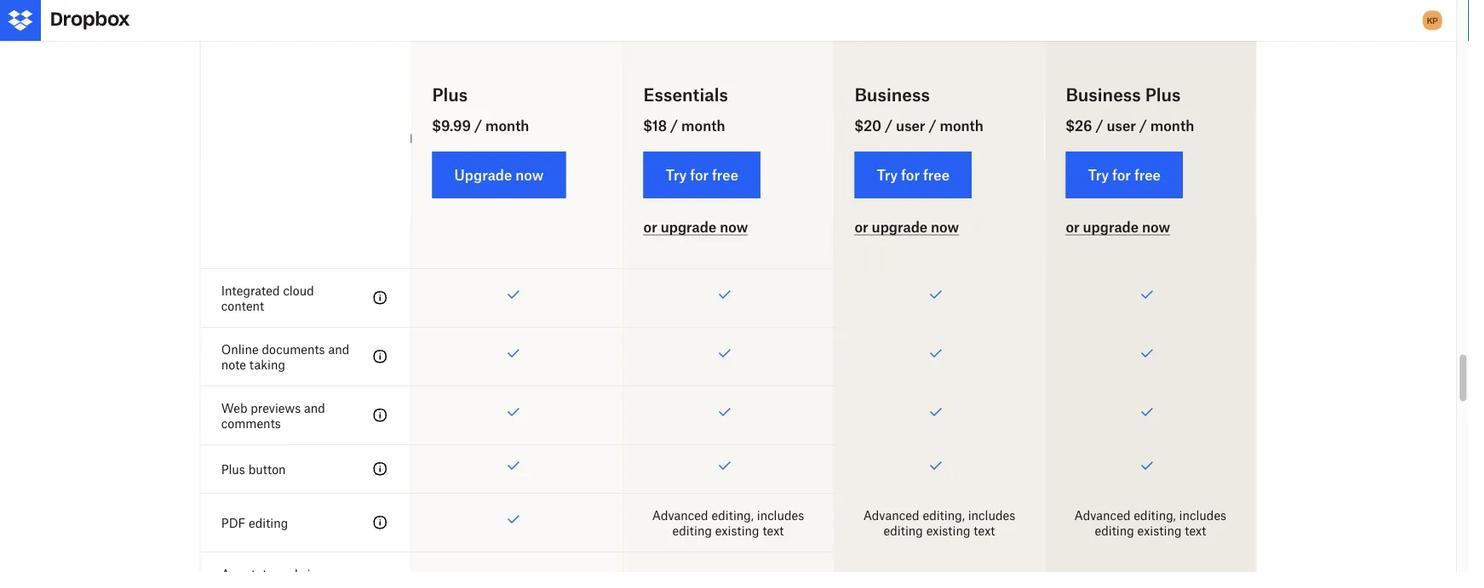 Task type: vqa. For each thing, say whether or not it's contained in the screenshot.
partner
no



Task type: locate. For each thing, give the bounding box(es) containing it.
includes
[[757, 508, 804, 522], [968, 508, 1015, 522], [1179, 508, 1226, 522]]

deliver down the $18 / month
[[712, 176, 750, 190]]

4 / from the left
[[929, 118, 936, 134]]

2 try for free from the left
[[877, 166, 950, 183]]

1 standard image from the top
[[370, 288, 391, 308]]

0 horizontal spatial 10
[[654, 51, 667, 66]]

free for try for free 'link' corresponding to 1st or upgrade now link from right
[[1134, 166, 1161, 183]]

file right 4
[[456, 51, 474, 66]]

file up $20
[[881, 51, 899, 66]]

0 horizontal spatial existing
[[715, 523, 759, 538]]

0 horizontal spatial for
[[690, 166, 709, 183]]

gb
[[551, 183, 569, 198], [719, 191, 737, 206], [930, 191, 948, 206], [1141, 191, 1160, 206]]

1 10 from the left
[[654, 51, 667, 66]]

2 horizontal spatial or upgrade now
[[1066, 219, 1170, 235]]

2 business from the left
[[1066, 84, 1141, 105]]

1 horizontal spatial or
[[855, 219, 868, 235]]

0 horizontal spatial text
[[763, 523, 784, 538]]

and right previews
[[304, 401, 325, 415]]

250
[[1207, 176, 1229, 190]]

to
[[771, 176, 782, 190], [982, 176, 993, 190], [1192, 176, 1203, 190], [526, 183, 537, 198]]

or upgrade now link
[[643, 219, 748, 235], [855, 219, 959, 235], [1066, 219, 1170, 235]]

2 horizontal spatial try for free link
[[1066, 152, 1183, 199]]

1 or upgrade now from the left
[[643, 219, 748, 235]]

business for business plus
[[1066, 84, 1141, 105]]

4 file from the left
[[1092, 51, 1110, 66]]

live
[[527, 51, 546, 66], [741, 51, 760, 66], [952, 51, 972, 66], [1164, 51, 1183, 66]]

4 review, from the left
[[1186, 51, 1225, 66]]

2 horizontal spatial free
[[1134, 166, 1161, 183]]

1 horizontal spatial plus
[[432, 84, 468, 105]]

2 standard image from the top
[[370, 346, 391, 367]]

1 horizontal spatial try for free
[[877, 166, 950, 183]]

3 for from the left
[[1112, 166, 1131, 183]]

collaboration up $20 / user / month
[[903, 82, 976, 97]]

user down "business plus"
[[1107, 118, 1136, 134]]

free down $20 / user / month
[[923, 166, 950, 183]]

3 brand from the left
[[1072, 176, 1106, 190]]

versions, up $9.99 / month
[[464, 67, 513, 81]]

10
[[654, 51, 667, 66], [865, 51, 878, 66], [1076, 51, 1089, 66]]

standard image
[[370, 288, 391, 308], [370, 346, 391, 367], [370, 405, 391, 426], [370, 513, 391, 533]]

free
[[712, 166, 738, 183], [923, 166, 950, 183], [1134, 166, 1161, 183]]

brand down $18
[[650, 176, 684, 190]]

$18
[[643, 118, 667, 134]]

3 try for free link from the left
[[1066, 152, 1183, 199]]

2 horizontal spatial for
[[1112, 166, 1131, 183]]

uploads, up $20 / user / month
[[902, 51, 949, 66]]

1 horizontal spatial 10
[[865, 51, 878, 66]]

2 horizontal spatial or
[[1066, 219, 1080, 235]]

gb down the $18 / month
[[719, 191, 737, 206]]

1 horizontal spatial includes
[[968, 508, 1015, 522]]

business up $26
[[1066, 84, 1141, 105]]

advanced editing, includes editing existing text
[[652, 508, 804, 538], [863, 508, 1015, 538], [1074, 508, 1226, 538]]

1 business from the left
[[855, 84, 930, 105]]

0 horizontal spatial plus
[[221, 462, 245, 476]]

for down $20 / user / month
[[901, 166, 920, 183]]

previews
[[251, 401, 301, 415]]

1 horizontal spatial business
[[1066, 84, 1141, 105]]

6 / from the left
[[1139, 118, 1147, 134]]

upgrade now
[[454, 166, 544, 183]]

2 brand and deliver up to 100 gb from the left
[[861, 176, 1017, 206]]

existing
[[715, 523, 759, 538], [926, 523, 970, 538], [1137, 523, 1182, 538]]

deliver up to 2 gb
[[465, 183, 569, 198]]

0 horizontal spatial includes
[[757, 508, 804, 522]]

1 try for free from the left
[[666, 166, 738, 183]]

2 or from the left
[[855, 219, 868, 235]]

free for 2nd or upgrade now link from right try for free 'link'
[[923, 166, 950, 183]]

1 free from the left
[[712, 166, 738, 183]]

0 horizontal spatial business
[[855, 84, 930, 105]]

brand down $20
[[861, 176, 896, 190]]

1 horizontal spatial deliver
[[923, 176, 961, 190]]

uploads, right 4
[[477, 51, 524, 66]]

5 / from the left
[[1096, 118, 1103, 134]]

2 horizontal spatial editing,
[[1134, 508, 1176, 522]]

1 for from the left
[[690, 166, 709, 183]]

1 horizontal spatial brand
[[861, 176, 896, 190]]

10 up $20
[[865, 51, 878, 66]]

0 horizontal spatial upgrade
[[661, 219, 716, 235]]

10 up essentials
[[654, 51, 667, 66]]

10 up "business plus"
[[1076, 51, 1089, 66]]

for down the $18 / month
[[690, 166, 709, 183]]

and right documents
[[328, 342, 349, 356]]

for down $26 / user / month
[[1112, 166, 1131, 183]]

up
[[753, 176, 767, 190], [964, 176, 979, 190], [1174, 176, 1189, 190], [508, 183, 522, 198]]

integrated
[[221, 283, 280, 298]]

3 try from the left
[[1088, 166, 1109, 183]]

2 horizontal spatial advanced editing, includes editing existing text
[[1074, 508, 1226, 538]]

3 10 from the left
[[1076, 51, 1089, 66]]

0 horizontal spatial or upgrade now
[[643, 219, 748, 235]]

1 collaboration from the left
[[480, 82, 554, 97]]

and up $20 / user / month
[[938, 67, 959, 81]]

productivity
[[221, 125, 322, 146]]

$20
[[855, 118, 882, 134]]

deliver
[[712, 176, 750, 190], [923, 176, 961, 190], [1133, 176, 1171, 190]]

and down $26 / user / month
[[1109, 176, 1130, 190]]

file
[[456, 51, 474, 66], [670, 51, 687, 66], [881, 51, 899, 66], [1092, 51, 1110, 66]]

3 versions, from the left
[[886, 67, 935, 81]]

and
[[516, 67, 537, 81], [727, 67, 748, 81], [938, 67, 959, 81], [1149, 67, 1171, 81], [327, 125, 358, 146], [688, 176, 709, 190], [899, 176, 920, 190], [1109, 176, 1130, 190], [328, 342, 349, 356], [304, 401, 325, 415]]

user right $20
[[896, 118, 925, 134]]

brand down $26
[[1072, 176, 1106, 190]]

2 horizontal spatial deliver
[[1133, 176, 1171, 190]]

2 horizontal spatial try
[[1088, 166, 1109, 183]]

2 horizontal spatial brand
[[1072, 176, 1106, 190]]

1 try from the left
[[666, 166, 687, 183]]

2 uploads, from the left
[[691, 51, 738, 66]]

try down the $18 / month
[[666, 166, 687, 183]]

plus
[[432, 84, 468, 105], [1145, 84, 1181, 105], [221, 462, 245, 476]]

/
[[474, 118, 482, 134], [670, 118, 678, 134], [885, 118, 893, 134], [929, 118, 936, 134], [1096, 118, 1103, 134], [1139, 118, 1147, 134]]

2 10 file uploads, live review, versions, and video collaboration from the left
[[865, 51, 1014, 97]]

3 collaboration from the left
[[903, 82, 976, 97]]

now inside upgrade now link
[[515, 166, 544, 183]]

business up $20
[[855, 84, 930, 105]]

0 horizontal spatial advanced editing, includes editing existing text
[[652, 508, 804, 538]]

0 horizontal spatial free
[[712, 166, 738, 183]]

3 / from the left
[[885, 118, 893, 134]]

uploads, up essentials
[[691, 51, 738, 66]]

versions, inside the "4 file uploads, live review, versions, and video collaboration"
[[464, 67, 513, 81]]

try for free link down $26 / user / month
[[1066, 152, 1183, 199]]

text
[[763, 523, 784, 538], [974, 523, 995, 538], [1185, 523, 1206, 538]]

3 existing from the left
[[1137, 523, 1182, 538]]

10 file uploads, live review, versions, and video collaboration
[[654, 51, 802, 97], [865, 51, 1014, 97], [1076, 51, 1225, 97]]

2 horizontal spatial 10 file uploads, live review, versions, and video collaboration
[[1076, 51, 1225, 97]]

upgrade
[[661, 219, 716, 235], [872, 219, 928, 235], [1083, 219, 1139, 235]]

2 horizontal spatial advanced
[[1074, 508, 1131, 522]]

1 horizontal spatial for
[[901, 166, 920, 183]]

deliver down $20 / user / month
[[923, 176, 961, 190]]

collaboration up $9.99 / month
[[480, 82, 554, 97]]

collaboration up $26 / user / month
[[1114, 82, 1187, 97]]

try for free link for first or upgrade now link
[[643, 152, 761, 199]]

1 horizontal spatial existing
[[926, 523, 970, 538]]

try for free down the $18 / month
[[666, 166, 738, 183]]

file up "business plus"
[[1092, 51, 1110, 66]]

productivity and sharing tools
[[221, 125, 470, 146]]

3 standard image from the top
[[370, 405, 391, 426]]

1 horizontal spatial 100
[[996, 176, 1017, 190]]

now for first or upgrade now link
[[720, 219, 748, 235]]

versions, up "business plus"
[[1097, 67, 1146, 81]]

2 horizontal spatial or upgrade now link
[[1066, 219, 1170, 235]]

2 live from the left
[[741, 51, 760, 66]]

brand
[[650, 176, 684, 190], [861, 176, 896, 190], [1072, 176, 1106, 190]]

file up essentials
[[670, 51, 687, 66]]

review, inside the "4 file uploads, live review, versions, and video collaboration"
[[550, 51, 589, 66]]

business
[[855, 84, 930, 105], [1066, 84, 1141, 105]]

4 file uploads, live review, versions, and video collaboration
[[445, 51, 589, 97]]

1 upgrade from the left
[[661, 219, 716, 235]]

user
[[896, 118, 925, 134], [1107, 118, 1136, 134]]

try for free link
[[643, 152, 761, 199], [855, 152, 972, 199], [1066, 152, 1183, 199]]

kp button
[[1419, 7, 1446, 34]]

0 horizontal spatial editing,
[[711, 508, 754, 522]]

plus up $26 / user / month
[[1145, 84, 1181, 105]]

free down the $18 / month
[[712, 166, 738, 183]]

try down $20
[[877, 166, 898, 183]]

2 horizontal spatial text
[[1185, 523, 1206, 538]]

3 includes from the left
[[1179, 508, 1226, 522]]

try for free
[[666, 166, 738, 183], [877, 166, 950, 183], [1088, 166, 1161, 183]]

1 includes from the left
[[757, 508, 804, 522]]

2 collaboration from the left
[[691, 82, 765, 97]]

and down $20 / user / month
[[899, 176, 920, 190]]

2 horizontal spatial existing
[[1137, 523, 1182, 538]]

and up $9.99 / month
[[516, 67, 537, 81]]

2 horizontal spatial upgrade
[[1083, 219, 1139, 235]]

brand and deliver up to 100 gb down $20 / user / month
[[861, 176, 1017, 206]]

10 file uploads, live review, versions, and video collaboration up $20 / user / month
[[865, 51, 1014, 97]]

1 horizontal spatial upgrade
[[872, 219, 928, 235]]

0 horizontal spatial try for free link
[[643, 152, 761, 199]]

1 / from the left
[[474, 118, 482, 134]]

4 video from the left
[[1174, 67, 1204, 81]]

3 deliver from the left
[[1133, 176, 1171, 190]]

1 horizontal spatial or upgrade now
[[855, 219, 959, 235]]

versions,
[[464, 67, 513, 81], [675, 67, 724, 81], [886, 67, 935, 81], [1097, 67, 1146, 81]]

2
[[540, 183, 547, 198]]

plus left button
[[221, 462, 245, 476]]

upgrade for 1st or upgrade now link from right
[[1083, 219, 1139, 235]]

4 collaboration from the left
[[1114, 82, 1187, 97]]

and inside online documents and note taking
[[328, 342, 349, 356]]

1 horizontal spatial advanced editing, includes editing existing text
[[863, 508, 1015, 538]]

brand and deliver up to 100 gb
[[650, 176, 806, 206], [861, 176, 1017, 206]]

1 or from the left
[[643, 219, 657, 235]]

1 versions, from the left
[[464, 67, 513, 81]]

try for free down $20 / user / month
[[877, 166, 950, 183]]

3 10 file uploads, live review, versions, and video collaboration from the left
[[1076, 51, 1225, 97]]

editing
[[249, 516, 288, 530], [672, 523, 712, 538], [884, 523, 923, 538], [1095, 523, 1134, 538]]

brand inside brand and deliver up to 250 gb
[[1072, 176, 1106, 190]]

for for 2nd or upgrade now link from right try for free 'link'
[[901, 166, 920, 183]]

2 existing from the left
[[926, 523, 970, 538]]

1 brand and deliver up to 100 gb from the left
[[650, 176, 806, 206]]

gb down $26 / user / month
[[1141, 191, 1160, 206]]

10 file uploads, live review, versions, and video collaboration up $26 / user / month
[[1076, 51, 1225, 97]]

review,
[[550, 51, 589, 66], [764, 51, 802, 66], [975, 51, 1014, 66], [1186, 51, 1225, 66]]

or upgrade now
[[643, 219, 748, 235], [855, 219, 959, 235], [1066, 219, 1170, 235]]

1 horizontal spatial or upgrade now link
[[855, 219, 959, 235]]

1 file from the left
[[456, 51, 474, 66]]

free down $26 / user / month
[[1134, 166, 1161, 183]]

business plus
[[1066, 84, 1181, 105]]

deliver
[[465, 183, 504, 198]]

collaboration up the $18 / month
[[691, 82, 765, 97]]

0 horizontal spatial advanced
[[652, 508, 708, 522]]

1 deliver from the left
[[712, 176, 750, 190]]

3 month from the left
[[940, 118, 983, 134]]

2 try for free link from the left
[[855, 152, 972, 199]]

3 free from the left
[[1134, 166, 1161, 183]]

plus up $9.99
[[432, 84, 468, 105]]

deliver down $26 / user / month
[[1133, 176, 1171, 190]]

2 file from the left
[[670, 51, 687, 66]]

0 horizontal spatial try
[[666, 166, 687, 183]]

3 try for free from the left
[[1088, 166, 1161, 183]]

1 horizontal spatial advanced
[[863, 508, 919, 522]]

1 horizontal spatial 10 file uploads, live review, versions, and video collaboration
[[865, 51, 1014, 97]]

2 10 from the left
[[865, 51, 878, 66]]

0 horizontal spatial 10 file uploads, live review, versions, and video collaboration
[[654, 51, 802, 97]]

10 file uploads, live review, versions, and video collaboration up the $18 / month
[[654, 51, 802, 97]]

1 horizontal spatial user
[[1107, 118, 1136, 134]]

2 free from the left
[[923, 166, 950, 183]]

1 live from the left
[[527, 51, 546, 66]]

sharing
[[362, 125, 425, 146]]

or upgrade now for first or upgrade now link
[[643, 219, 748, 235]]

or
[[643, 219, 657, 235], [855, 219, 868, 235], [1066, 219, 1080, 235]]

2 try from the left
[[877, 166, 898, 183]]

included element
[[412, 220, 622, 268], [412, 553, 622, 572], [623, 553, 833, 572], [834, 553, 1044, 572], [1045, 553, 1256, 572]]

try for free link down the $18 / month
[[643, 152, 761, 199]]

0 horizontal spatial or
[[643, 219, 657, 235]]

3 or from the left
[[1066, 219, 1080, 235]]

versions, up essentials
[[675, 67, 724, 81]]

0 horizontal spatial or upgrade now link
[[643, 219, 748, 235]]

try for free link down $20 / user / month
[[855, 152, 972, 199]]

1 horizontal spatial try for free link
[[855, 152, 972, 199]]

1 advanced from the left
[[652, 508, 708, 522]]

video
[[540, 67, 570, 81], [751, 67, 782, 81], [963, 67, 993, 81], [1174, 67, 1204, 81]]

try for free down $26 / user / month
[[1088, 166, 1161, 183]]

0 horizontal spatial try for free
[[666, 166, 738, 183]]

2 user from the left
[[1107, 118, 1136, 134]]

0 horizontal spatial user
[[896, 118, 925, 134]]

plus for plus button
[[221, 462, 245, 476]]

/ for $18
[[670, 118, 678, 134]]

for
[[690, 166, 709, 183], [901, 166, 920, 183], [1112, 166, 1131, 183]]

collaboration
[[480, 82, 554, 97], [691, 82, 765, 97], [903, 82, 976, 97], [1114, 82, 1187, 97]]

2 versions, from the left
[[675, 67, 724, 81]]

uploads,
[[477, 51, 524, 66], [691, 51, 738, 66], [902, 51, 949, 66], [1113, 51, 1160, 66]]

2 horizontal spatial includes
[[1179, 508, 1226, 522]]

now
[[515, 166, 544, 183], [720, 219, 748, 235], [931, 219, 959, 235], [1142, 219, 1170, 235]]

uploads, up "business plus"
[[1113, 51, 1160, 66]]

$26 / user / month
[[1066, 118, 1194, 134]]

1 review, from the left
[[550, 51, 589, 66]]

2 video from the left
[[751, 67, 782, 81]]

2 for from the left
[[901, 166, 920, 183]]

/ for $26
[[1096, 118, 1103, 134]]

0 horizontal spatial deliver
[[712, 176, 750, 190]]

brand and deliver up to 100 gb down the $18 / month
[[650, 176, 806, 206]]

live inside the "4 file uploads, live review, versions, and video collaboration"
[[527, 51, 546, 66]]

0 horizontal spatial 100
[[785, 176, 806, 190]]

month
[[485, 118, 529, 134], [681, 118, 725, 134], [940, 118, 983, 134], [1150, 118, 1194, 134]]

0 horizontal spatial brand and deliver up to 100 gb
[[650, 176, 806, 206]]

/ for $9.99
[[474, 118, 482, 134]]

up inside brand and deliver up to 250 gb
[[1174, 176, 1189, 190]]

1 horizontal spatial try
[[877, 166, 898, 183]]

2 horizontal spatial try for free
[[1088, 166, 1161, 183]]

1 uploads, from the left
[[477, 51, 524, 66]]

or for first or upgrade now link
[[643, 219, 657, 235]]

2 upgrade from the left
[[872, 219, 928, 235]]

0 horizontal spatial brand
[[650, 176, 684, 190]]

taking
[[249, 357, 285, 372]]

2 / from the left
[[670, 118, 678, 134]]

try for first or upgrade now link
[[666, 166, 687, 183]]

advanced
[[652, 508, 708, 522], [863, 508, 919, 522], [1074, 508, 1131, 522]]

1 horizontal spatial free
[[923, 166, 950, 183]]

1 horizontal spatial editing,
[[923, 508, 965, 522]]

try down $26
[[1088, 166, 1109, 183]]

1 horizontal spatial text
[[974, 523, 995, 538]]

3 editing, from the left
[[1134, 508, 1176, 522]]

2 or upgrade now from the left
[[855, 219, 959, 235]]

4 standard image from the top
[[370, 513, 391, 533]]

try for 1st or upgrade now link from right
[[1088, 166, 1109, 183]]

1 horizontal spatial brand and deliver up to 100 gb
[[861, 176, 1017, 206]]

2 horizontal spatial 10
[[1076, 51, 1089, 66]]

integrated cloud content
[[221, 283, 314, 313]]

try
[[666, 166, 687, 183], [877, 166, 898, 183], [1088, 166, 1109, 183]]

1 user from the left
[[896, 118, 925, 134]]

editing,
[[711, 508, 754, 522], [923, 508, 965, 522], [1134, 508, 1176, 522]]

plus for plus
[[432, 84, 468, 105]]

versions, up $20 / user / month
[[886, 67, 935, 81]]

100
[[785, 176, 806, 190], [996, 176, 1017, 190]]

collaboration inside the "4 file uploads, live review, versions, and video collaboration"
[[480, 82, 554, 97]]



Task type: describe. For each thing, give the bounding box(es) containing it.
$9.99 / month
[[432, 118, 529, 134]]

3 review, from the left
[[975, 51, 1014, 66]]

uploads, inside the "4 file uploads, live review, versions, and video collaboration"
[[477, 51, 524, 66]]

content
[[221, 298, 264, 313]]

user for $20
[[896, 118, 925, 134]]

2 review, from the left
[[764, 51, 802, 66]]

essentials
[[643, 84, 728, 105]]

button
[[248, 462, 286, 476]]

standard image for integrated cloud content
[[370, 288, 391, 308]]

free for first or upgrade now link try for free 'link'
[[712, 166, 738, 183]]

pdf
[[221, 516, 245, 530]]

1 brand from the left
[[650, 176, 684, 190]]

tools
[[429, 125, 470, 146]]

3 advanced editing, includes editing existing text from the left
[[1074, 508, 1226, 538]]

4 month from the left
[[1150, 118, 1194, 134]]

2 advanced from the left
[[863, 508, 919, 522]]

1 advanced editing, includes editing existing text from the left
[[652, 508, 804, 538]]

or for 2nd or upgrade now link from right
[[855, 219, 868, 235]]

to inside brand and deliver up to 250 gb
[[1192, 176, 1203, 190]]

and inside brand and deliver up to 250 gb
[[1109, 176, 1130, 190]]

try for free link for 1st or upgrade now link from right
[[1066, 152, 1183, 199]]

3 or upgrade now link from the left
[[1066, 219, 1170, 235]]

online documents and note taking
[[221, 342, 349, 372]]

or for 1st or upgrade now link from right
[[1066, 219, 1080, 235]]

1 existing from the left
[[715, 523, 759, 538]]

1 text from the left
[[763, 523, 784, 538]]

4 versions, from the left
[[1097, 67, 1146, 81]]

pdf editing
[[221, 516, 288, 530]]

2 or upgrade now link from the left
[[855, 219, 959, 235]]

2 horizontal spatial plus
[[1145, 84, 1181, 105]]

standard image for web previews and comments
[[370, 405, 391, 426]]

try for free for first or upgrade now link
[[666, 166, 738, 183]]

2 deliver from the left
[[923, 176, 961, 190]]

$26
[[1066, 118, 1092, 134]]

and left sharing
[[327, 125, 358, 146]]

business for business
[[855, 84, 930, 105]]

or upgrade now for 1st or upgrade now link from right
[[1066, 219, 1170, 235]]

and inside the "4 file uploads, live review, versions, and video collaboration"
[[516, 67, 537, 81]]

upgrade for 2nd or upgrade now link from right
[[872, 219, 928, 235]]

for for first or upgrade now link try for free 'link'
[[690, 166, 709, 183]]

for for try for free 'link' corresponding to 1st or upgrade now link from right
[[1112, 166, 1131, 183]]

standard image for pdf editing
[[370, 513, 391, 533]]

2 advanced editing, includes editing existing text from the left
[[863, 508, 1015, 538]]

file inside the "4 file uploads, live review, versions, and video collaboration"
[[456, 51, 474, 66]]

cloud
[[283, 283, 314, 298]]

or upgrade now for 2nd or upgrade now link from right
[[855, 219, 959, 235]]

upgrade now link
[[432, 152, 566, 199]]

user for $26
[[1107, 118, 1136, 134]]

try for free link for 2nd or upgrade now link from right
[[855, 152, 972, 199]]

$9.99
[[432, 118, 471, 134]]

1 100 from the left
[[785, 176, 806, 190]]

2 month from the left
[[681, 118, 725, 134]]

1 10 file uploads, live review, versions, and video collaboration from the left
[[654, 51, 802, 97]]

try for 2nd or upgrade now link from right
[[877, 166, 898, 183]]

upgrade
[[454, 166, 512, 183]]

2 100 from the left
[[996, 176, 1017, 190]]

brand and deliver up to 250 gb
[[1072, 176, 1229, 206]]

$18 / month
[[643, 118, 725, 134]]

deliver inside brand and deliver up to 250 gb
[[1133, 176, 1171, 190]]

2 editing, from the left
[[923, 508, 965, 522]]

2 brand from the left
[[861, 176, 896, 190]]

/ for $20
[[885, 118, 893, 134]]

web
[[221, 401, 247, 415]]

standard image
[[370, 459, 391, 479]]

2 text from the left
[[974, 523, 995, 538]]

and inside web previews and comments
[[304, 401, 325, 415]]

3 advanced from the left
[[1074, 508, 1131, 522]]

gb inside brand and deliver up to 250 gb
[[1141, 191, 1160, 206]]

3 file from the left
[[881, 51, 899, 66]]

and up essentials
[[727, 67, 748, 81]]

upgrade for first or upgrade now link
[[661, 219, 716, 235]]

4 uploads, from the left
[[1113, 51, 1160, 66]]

try for free for 2nd or upgrade now link from right
[[877, 166, 950, 183]]

try for free for 1st or upgrade now link from right
[[1088, 166, 1161, 183]]

3 video from the left
[[963, 67, 993, 81]]

and down the $18 / month
[[688, 176, 709, 190]]

video inside the "4 file uploads, live review, versions, and video collaboration"
[[540, 67, 570, 81]]

gb down $20 / user / month
[[930, 191, 948, 206]]

kp
[[1427, 15, 1438, 26]]

1 month from the left
[[485, 118, 529, 134]]

documents
[[262, 342, 325, 356]]

now for 2nd or upgrade now link from right
[[931, 219, 959, 235]]

4
[[445, 51, 453, 66]]

4 live from the left
[[1164, 51, 1183, 66]]

now for 1st or upgrade now link from right
[[1142, 219, 1170, 235]]

$20 / user / month
[[855, 118, 983, 134]]

standard image for online documents and note taking
[[370, 346, 391, 367]]

and up "business plus"
[[1149, 67, 1171, 81]]

1 or upgrade now link from the left
[[643, 219, 748, 235]]

3 live from the left
[[952, 51, 972, 66]]

1 editing, from the left
[[711, 508, 754, 522]]

plus button
[[221, 462, 286, 476]]

online
[[221, 342, 259, 356]]

3 text from the left
[[1185, 523, 1206, 538]]

3 uploads, from the left
[[902, 51, 949, 66]]

web previews and comments
[[221, 401, 325, 430]]

note
[[221, 357, 246, 372]]

gb right 2
[[551, 183, 569, 198]]

comments
[[221, 416, 281, 430]]

2 includes from the left
[[968, 508, 1015, 522]]



